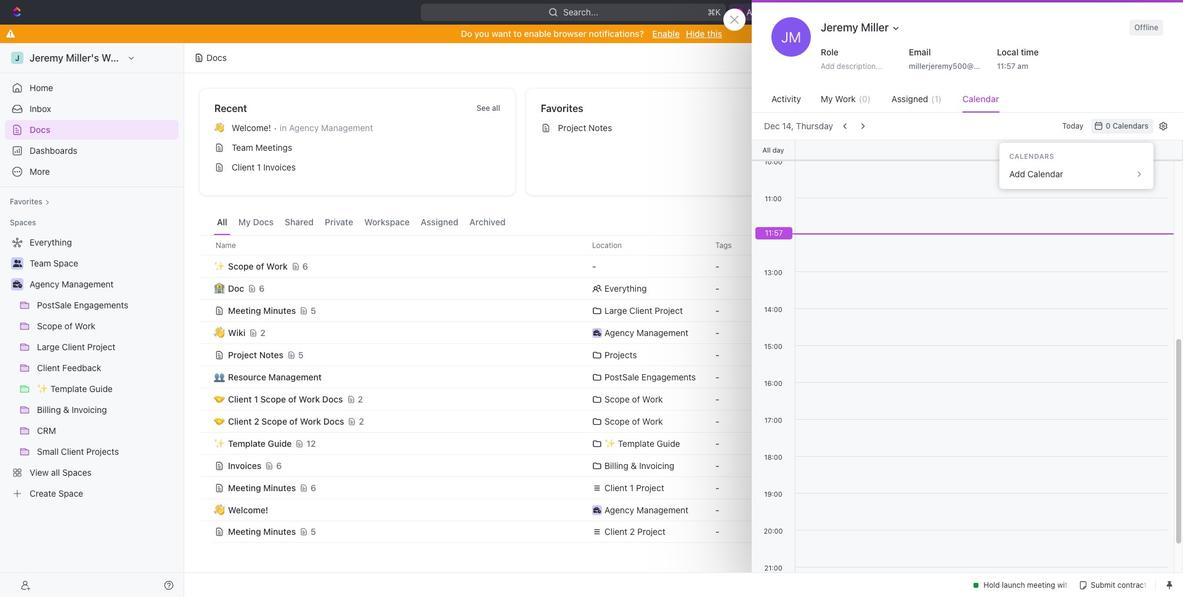 Task type: locate. For each thing, give the bounding box(es) containing it.
scope down postsale
[[605, 394, 630, 405]]

3 row from the top
[[199, 276, 1169, 301]]

2 all from the left
[[1145, 104, 1153, 113]]

0 vertical spatial minutes
[[263, 305, 296, 316]]

scope of work down name
[[228, 261, 288, 272]]

2 business time image from the top
[[593, 508, 601, 514]]

my inside button
[[238, 217, 251, 227]]

1 horizontal spatial in
[[990, 162, 997, 173]]

welcome! for welcome! • in agency management
[[232, 123, 271, 133]]

see all button
[[472, 101, 505, 116], [1125, 101, 1158, 116]]

1 see all button from the left
[[472, 101, 505, 116]]

minutes
[[263, 305, 296, 316], [263, 483, 296, 493], [263, 527, 296, 537]]

1 vertical spatial assigned
[[421, 217, 459, 227]]

local
[[997, 47, 1019, 57]]

0 vertical spatial business time image
[[593, 330, 601, 336]]

time
[[1021, 47, 1039, 57]]

2 vertical spatial minutes
[[263, 527, 296, 537]]

1 horizontal spatial calendar
[[1028, 169, 1064, 179]]

meeting for client 2 project
[[228, 527, 261, 537]]

welcome! inside welcome! button
[[228, 505, 268, 516]]

in left add calendar
[[990, 162, 997, 173]]

- for fourth row from the top of the page
[[716, 305, 720, 316]]

1 template from the left
[[228, 439, 266, 449]]

agency management for row containing welcome!
[[605, 505, 689, 516]]

column header
[[199, 235, 213, 256], [851, 235, 950, 256], [950, 235, 1048, 256], [1048, 235, 1147, 256]]

see for recent
[[477, 104, 490, 113]]

tab list containing all
[[214, 211, 509, 235]]

scope of work
[[228, 261, 288, 272], [605, 394, 663, 405], [605, 416, 663, 427]]

0 horizontal spatial template
[[228, 439, 266, 449]]

project notes inside row
[[228, 350, 283, 360]]

in
[[280, 123, 287, 133], [990, 162, 997, 173]]

project inside 'link'
[[558, 123, 586, 133]]

calendars right 0 in the right of the page
[[1113, 121, 1149, 131]]

guide down client 2 scope of work docs
[[268, 439, 292, 449]]

meeting for client 1 project
[[228, 483, 261, 493]]

docs left "shared"
[[253, 217, 274, 227]]

0 vertical spatial agency management
[[30, 279, 114, 290]]

1 meeting from the top
[[228, 305, 261, 316]]

0 horizontal spatial calendar
[[963, 94, 1000, 104]]

1 row from the top
[[199, 235, 1169, 256]]

dec
[[859, 305, 874, 316], [957, 305, 973, 316], [859, 416, 874, 427]]

invoices down 'template guide'
[[228, 461, 261, 471]]

3 meeting minutes from the top
[[228, 527, 296, 537]]

- for row containing client 1 scope of work docs
[[716, 394, 720, 405]]

agency management up client 2 project
[[605, 505, 689, 516]]

1 see all from the left
[[477, 104, 500, 113]]

see all button for created by me
[[1125, 101, 1158, 116]]

0 vertical spatial calendar
[[963, 94, 1000, 104]]

calendar
[[963, 94, 1000, 104], [1028, 169, 1064, 179]]

1 vertical spatial project notes
[[228, 350, 283, 360]]

all up name
[[217, 217, 227, 227]]

0 horizontal spatial invoices
[[228, 461, 261, 471]]

14 row from the top
[[199, 520, 1169, 545]]

docs inside button
[[253, 217, 274, 227]]

meeting minutes
[[228, 305, 296, 316], [228, 483, 296, 493], [228, 527, 296, 537]]

1 down resource
[[254, 394, 258, 405]]

1 vertical spatial favorites
[[10, 197, 42, 206]]

project notes
[[558, 123, 612, 133], [228, 350, 283, 360]]

17
[[877, 527, 885, 537]]

assigned down email on the right top of page
[[892, 94, 928, 104]]

agency management right business time image on the top of the page
[[30, 279, 114, 290]]

0 horizontal spatial see all button
[[472, 101, 505, 116]]

client 2 project
[[605, 527, 666, 537]]

1 down team meetings
[[257, 162, 261, 173]]

6 row from the top
[[199, 343, 1169, 368]]

project notes link
[[536, 118, 837, 138]]

1 vertical spatial agency management
[[605, 328, 689, 338]]

2 minutes from the top
[[263, 483, 296, 493]]

work
[[835, 94, 856, 104], [267, 261, 288, 272], [299, 394, 320, 405], [643, 394, 663, 405], [300, 416, 321, 427], [643, 416, 663, 427]]

meeting minutes for client 2 project
[[228, 527, 296, 537]]

1 for scope
[[254, 394, 258, 405]]

0 horizontal spatial assigned
[[421, 217, 459, 227]]

inbox
[[30, 104, 51, 114]]

1 guide from the left
[[268, 439, 292, 449]]

agency down "client 1 project"
[[605, 505, 634, 516]]

1 horizontal spatial doc
[[999, 162, 1015, 173]]

1 vertical spatial in
[[990, 162, 997, 173]]

0 horizontal spatial guide
[[268, 439, 292, 449]]

project for client 2 project
[[637, 527, 666, 537]]

0 horizontal spatial notes
[[259, 350, 283, 360]]

docs up client 2 scope of work docs
[[322, 394, 343, 405]]

0 horizontal spatial see
[[477, 104, 490, 113]]

1 see from the left
[[477, 104, 490, 113]]

2 see from the left
[[1130, 104, 1143, 113]]

1 vertical spatial my
[[238, 217, 251, 227]]

all left day
[[763, 146, 771, 154]]

client for client 2 scope of work docs
[[228, 416, 252, 427]]

template
[[228, 439, 266, 449], [618, 439, 655, 449]]

client down team
[[232, 162, 255, 173]]

project for large client project
[[655, 305, 683, 316]]

1 horizontal spatial all
[[1145, 104, 1153, 113]]

resource management
[[228, 372, 322, 382]]

all button
[[214, 211, 230, 235]]

tab list
[[214, 211, 509, 235]]

1 horizontal spatial see all button
[[1125, 101, 1158, 116]]

scope of work down postsale
[[605, 394, 663, 405]]

scope of work for client 2 scope of work docs
[[605, 416, 663, 427]]

docs
[[206, 52, 227, 63], [30, 125, 50, 135], [253, 217, 274, 227], [322, 394, 343, 405], [323, 416, 344, 427]]

0 horizontal spatial favorites
[[10, 197, 42, 206]]

cell
[[199, 255, 213, 277], [851, 255, 950, 277], [950, 255, 1048, 277], [199, 277, 213, 300], [851, 277, 950, 300], [950, 277, 1048, 300], [1048, 277, 1147, 300], [1147, 277, 1169, 300], [199, 300, 213, 322], [199, 322, 213, 344], [851, 322, 950, 344], [950, 322, 1048, 344], [1048, 322, 1147, 344], [1147, 322, 1169, 344], [199, 344, 213, 366], [851, 344, 950, 366], [950, 344, 1048, 366], [199, 366, 213, 388], [851, 366, 950, 388], [950, 366, 1048, 388], [199, 388, 213, 411], [851, 388, 950, 411], [950, 388, 1048, 411], [1048, 388, 1147, 411], [1147, 388, 1169, 411], [199, 411, 213, 433], [199, 433, 213, 455], [851, 433, 950, 455], [950, 433, 1048, 455], [1048, 433, 1147, 455], [1147, 433, 1169, 455], [199, 455, 213, 477], [851, 455, 950, 477], [950, 455, 1048, 477], [1048, 455, 1147, 477], [1147, 455, 1169, 477], [199, 477, 213, 499], [851, 477, 950, 499], [950, 477, 1048, 499], [199, 499, 213, 521], [851, 499, 950, 521], [950, 499, 1048, 521], [1048, 499, 1147, 521], [1147, 499, 1169, 521], [199, 521, 213, 544]]

2 vertical spatial meeting minutes
[[228, 527, 296, 537]]

1 vertical spatial all
[[217, 217, 227, 227]]

see all for created by me
[[1130, 104, 1153, 113]]

doc inside row
[[228, 283, 244, 294]]

resource management button
[[215, 366, 578, 389]]

1 vertical spatial calendar
[[1028, 169, 1064, 179]]

template down client 2 scope of work docs
[[228, 439, 266, 449]]

scope up '✨' on the bottom right of page
[[605, 416, 630, 427]]

2 see all button from the left
[[1125, 101, 1158, 116]]

1 horizontal spatial see
[[1130, 104, 1143, 113]]

- for row containing welcome!
[[716, 505, 720, 516]]

invoices inside row
[[228, 461, 261, 471]]

0 vertical spatial in
[[280, 123, 287, 133]]

- for row containing invoices
[[716, 461, 720, 471]]

1 horizontal spatial invoices
[[263, 162, 296, 173]]

2 see all from the left
[[1130, 104, 1153, 113]]

role add description...
[[821, 47, 883, 71]]

client 1 invoices link
[[210, 158, 510, 178]]

3 minutes from the top
[[263, 527, 296, 537]]

&
[[631, 461, 637, 471]]

0 horizontal spatial all
[[492, 104, 500, 113]]

0 vertical spatial meeting
[[228, 305, 261, 316]]

client 1 invoices
[[232, 162, 296, 173]]

9 row from the top
[[199, 410, 1169, 434]]

workspace
[[364, 217, 410, 227]]

agency management link
[[30, 275, 176, 295]]

wiki
[[228, 328, 246, 338]]

2 vertical spatial meeting
[[228, 527, 261, 537]]

my for my work
[[821, 94, 833, 104]]

add down role
[[821, 62, 835, 71]]

0 horizontal spatial project notes
[[228, 350, 283, 360]]

assigned left archived
[[421, 217, 459, 227]]

0 horizontal spatial all
[[217, 217, 227, 227]]

minutes for client 2 project
[[263, 527, 296, 537]]

1 business time image from the top
[[593, 330, 601, 336]]

4 column header from the left
[[1048, 235, 1147, 256]]

1 vertical spatial business time image
[[593, 508, 601, 514]]

0 horizontal spatial calendars
[[1010, 152, 1055, 160]]

work up client 2 scope of work docs
[[299, 394, 320, 405]]

0 horizontal spatial doc
[[228, 283, 244, 294]]

1 vertical spatial minutes
[[263, 483, 296, 493]]

6 for meeting minutes
[[311, 483, 316, 493]]

calendars up add calendar
[[1010, 152, 1055, 160]]

client down billing at the right bottom of the page
[[605, 483, 628, 493]]

2 template from the left
[[618, 439, 655, 449]]

scope of work up ✨ template guide
[[605, 416, 663, 427]]

11:00
[[765, 195, 782, 203]]

10 row from the top
[[199, 432, 1169, 456]]

0 vertical spatial my
[[821, 94, 833, 104]]

2 column header from the left
[[851, 235, 950, 256]]

email
[[909, 47, 931, 57]]

1 minutes from the top
[[263, 305, 296, 316]]

favorites
[[541, 103, 584, 114], [10, 197, 42, 206]]

client down resource
[[228, 394, 252, 405]]

work down add description... button
[[835, 94, 856, 104]]

scope down the resource management
[[260, 394, 286, 405]]

guide up the invoicing
[[657, 439, 680, 449]]

- for row containing template guide
[[716, 439, 720, 449]]

in right •
[[280, 123, 287, 133]]

0 horizontal spatial see all
[[477, 104, 500, 113]]

1 horizontal spatial project notes
[[558, 123, 612, 133]]

agency management for row containing wiki
[[605, 328, 689, 338]]

all
[[763, 146, 771, 154], [217, 217, 227, 227]]

1 horizontal spatial notes
[[589, 123, 612, 133]]

business time image
[[593, 330, 601, 336], [593, 508, 601, 514]]

today button
[[1058, 119, 1089, 134]]

0 calendars
[[1106, 121, 1149, 131]]

0 vertical spatial scope of work
[[228, 261, 288, 272]]

2 for wiki
[[260, 328, 266, 338]]

row containing invoices
[[199, 454, 1169, 479]]

2 vertical spatial 1
[[630, 483, 634, 493]]

business time image for row containing welcome!
[[593, 508, 601, 514]]

1 down &
[[630, 483, 634, 493]]

my right all button
[[238, 217, 251, 227]]

calendars
[[1113, 121, 1149, 131], [1010, 152, 1055, 160]]

1 vertical spatial meeting
[[228, 483, 261, 493]]

1 horizontal spatial see all
[[1130, 104, 1153, 113]]

row
[[199, 235, 1169, 256], [199, 254, 1169, 279], [199, 276, 1169, 301], [199, 299, 1169, 323], [199, 321, 1169, 345], [199, 343, 1169, 368], [199, 366, 1169, 389], [199, 387, 1169, 412], [199, 410, 1169, 434], [199, 432, 1169, 456], [199, 454, 1169, 479], [199, 476, 1169, 501], [199, 499, 1169, 522], [199, 520, 1169, 545]]

1 vertical spatial notes
[[259, 350, 283, 360]]

location
[[592, 241, 622, 250]]

23:09:12 button
[[1046, 5, 1110, 20]]

add up 'search by name...' 'text box'
[[1010, 169, 1026, 179]]

11 row from the top
[[199, 454, 1169, 479]]

see all for recent
[[477, 104, 500, 113]]

notes inside 'link'
[[589, 123, 612, 133]]

calendar right in doc
[[1028, 169, 1064, 179]]

shared button
[[282, 211, 317, 235]]

my right activity
[[821, 94, 833, 104]]

client for client 1 scope of work docs
[[228, 394, 252, 405]]

welcome! button
[[215, 500, 578, 522]]

2 vertical spatial scope of work
[[605, 416, 663, 427]]

14:00
[[764, 306, 783, 314]]

template guide
[[228, 439, 292, 449]]

management
[[321, 123, 373, 133], [62, 279, 114, 290], [637, 328, 689, 338], [269, 372, 322, 382], [637, 505, 689, 516]]

of up client 2 scope of work docs
[[288, 394, 297, 405]]

1 horizontal spatial all
[[763, 146, 771, 154]]

0 horizontal spatial my
[[238, 217, 251, 227]]

business time image
[[13, 281, 22, 288]]

of up ✨ template guide
[[632, 416, 640, 427]]

1 vertical spatial 1
[[254, 394, 258, 405]]

invoices down meetings
[[263, 162, 296, 173]]

agency up projects
[[605, 328, 634, 338]]

all inside button
[[217, 217, 227, 227]]

assigned
[[892, 94, 928, 104], [421, 217, 459, 227]]

1 horizontal spatial guide
[[657, 439, 680, 449]]

0 vertical spatial all
[[763, 146, 771, 154]]

0 vertical spatial project notes
[[558, 123, 612, 133]]

1 all from the left
[[492, 104, 500, 113]]

2 meeting minutes from the top
[[228, 483, 296, 493]]

1 vertical spatial meeting minutes
[[228, 483, 296, 493]]

ago
[[990, 416, 1005, 427]]

client down "client 1 project"
[[605, 527, 628, 537]]

client up 'template guide'
[[228, 416, 252, 427]]

1 vertical spatial doc
[[228, 283, 244, 294]]

my docs button
[[235, 211, 277, 235]]

docs up recent
[[206, 52, 227, 63]]

1 horizontal spatial template
[[618, 439, 655, 449]]

client
[[232, 162, 255, 173], [630, 305, 653, 316], [228, 394, 252, 405], [228, 416, 252, 427], [605, 483, 628, 493], [605, 527, 628, 537]]

1 horizontal spatial my
[[821, 94, 833, 104]]

2 vertical spatial agency management
[[605, 505, 689, 516]]

0 vertical spatial 1
[[257, 162, 261, 173]]

0 vertical spatial notes
[[589, 123, 612, 133]]

12 row from the top
[[199, 476, 1169, 501]]

0 vertical spatial welcome!
[[232, 123, 271, 133]]

7 row from the top
[[199, 366, 1169, 389]]

client right large
[[630, 305, 653, 316]]

calendar down millerjeremy500@gmail.com
[[963, 94, 1000, 104]]

email millerjeremy500@gmail.com
[[909, 47, 1011, 71]]

large client project
[[605, 305, 683, 316]]

1 meeting minutes from the top
[[228, 305, 296, 316]]

dec 5
[[859, 305, 882, 316], [957, 305, 981, 316], [859, 416, 882, 427]]

notes inside row
[[259, 350, 283, 360]]

1 horizontal spatial calendars
[[1113, 121, 1149, 131]]

2 meeting from the top
[[228, 483, 261, 493]]

enable
[[653, 28, 680, 39]]

1 vertical spatial scope of work
[[605, 394, 663, 405]]

everything
[[605, 283, 647, 294]]

8 row from the top
[[199, 387, 1169, 412]]

minutes for large client project
[[263, 305, 296, 316]]

work down my docs button
[[267, 261, 288, 272]]

13 row from the top
[[199, 499, 1169, 522]]

1 horizontal spatial add
[[1010, 169, 1026, 179]]

0 vertical spatial calendars
[[1113, 121, 1149, 131]]

created
[[867, 103, 905, 114]]

my
[[821, 94, 833, 104], [238, 217, 251, 227]]

20:00
[[764, 528, 783, 536]]

doc
[[999, 162, 1015, 173], [228, 283, 244, 294]]

1 vertical spatial invoices
[[228, 461, 261, 471]]

3 meeting from the top
[[228, 527, 261, 537]]

row containing resource management
[[199, 366, 1169, 389]]

1 vertical spatial welcome!
[[228, 505, 268, 516]]

add
[[821, 62, 835, 71], [1010, 169, 1026, 179]]

5 row from the top
[[199, 321, 1169, 345]]

see all
[[477, 104, 500, 113], [1130, 104, 1153, 113]]

2 row from the top
[[199, 254, 1169, 279]]

add description... button
[[816, 59, 898, 74]]

0 vertical spatial add
[[821, 62, 835, 71]]

table containing scope of work
[[199, 235, 1169, 545]]

postsale
[[605, 372, 639, 382]]

agency management down large client project
[[605, 328, 689, 338]]

0 horizontal spatial add
[[821, 62, 835, 71]]

table
[[199, 235, 1169, 545]]

0 vertical spatial assigned
[[892, 94, 928, 104]]

agency inside "sidebar" navigation
[[30, 279, 59, 290]]

see all button for recent
[[472, 101, 505, 116]]

docs down inbox
[[30, 125, 50, 135]]

6 for doc
[[259, 283, 265, 294]]

of
[[256, 261, 264, 272], [288, 394, 297, 405], [632, 394, 640, 405], [290, 416, 298, 427], [632, 416, 640, 427]]

mins
[[969, 416, 988, 427]]

5
[[311, 305, 316, 316], [877, 305, 882, 316], [975, 305, 981, 316], [298, 350, 304, 360], [877, 416, 882, 427], [311, 527, 316, 537]]

1 vertical spatial add
[[1010, 169, 1026, 179]]

template up &
[[618, 439, 655, 449]]

0 vertical spatial meeting minutes
[[228, 305, 296, 316]]

agency right business time image on the top of the page
[[30, 279, 59, 290]]

hide
[[686, 28, 705, 39]]

docs down client 1 scope of work docs
[[323, 416, 344, 427]]

1 horizontal spatial favorites
[[541, 103, 584, 114]]



Task type: vqa. For each thing, say whether or not it's contained in the screenshot.


Task type: describe. For each thing, give the bounding box(es) containing it.
assigned inside assigned button
[[421, 217, 459, 227]]

all for created by me
[[1145, 104, 1153, 113]]

2 for client 1 scope of work docs
[[358, 394, 363, 405]]

dec 5 for 13
[[859, 416, 882, 427]]

row containing scope of work
[[199, 254, 1169, 279]]

my docs
[[238, 217, 274, 227]]

large
[[605, 305, 627, 316]]

0 horizontal spatial in
[[280, 123, 287, 133]]

- for row containing doc
[[716, 283, 720, 294]]

favorites inside button
[[10, 197, 42, 206]]

15:00
[[765, 343, 783, 351]]

projects
[[605, 350, 637, 360]]

scope down client 1 scope of work docs
[[262, 416, 287, 427]]

upgrade link
[[884, 4, 943, 21]]

👋
[[215, 123, 224, 133]]

upgrade
[[902, 7, 937, 17]]

✨ template guide
[[605, 439, 680, 449]]

all for all
[[217, 217, 227, 227]]

private
[[325, 217, 353, 227]]

local time 11:57 am
[[997, 47, 1039, 71]]

team meetings
[[232, 142, 292, 153]]

Search by name... text field
[[973, 211, 1128, 230]]

my for my docs
[[238, 217, 251, 227]]

1 horizontal spatial assigned
[[892, 94, 928, 104]]

agency right •
[[289, 123, 319, 133]]

2 guide from the left
[[657, 439, 680, 449]]

1 for project
[[630, 483, 634, 493]]

row containing project notes
[[199, 343, 1169, 368]]

- for row containing client 2 scope of work docs
[[716, 416, 720, 427]]

archived
[[470, 217, 506, 227]]

agency management inside "sidebar" navigation
[[30, 279, 114, 290]]

dec 5 for dec
[[859, 305, 882, 316]]

tags
[[716, 241, 732, 250]]

me
[[921, 103, 935, 114]]

private button
[[322, 211, 356, 235]]

add inside role add description...
[[821, 62, 835, 71]]

offline
[[1135, 23, 1159, 32]]

13
[[957, 416, 966, 427]]

my work
[[821, 94, 856, 104]]

6 for scope of work
[[303, 261, 308, 272]]

spaces
[[10, 218, 36, 227]]

all day
[[763, 146, 784, 154]]

client for client 1 project
[[605, 483, 628, 493]]

new
[[965, 7, 983, 17]]

created by me
[[867, 103, 935, 114]]

docs link
[[5, 120, 179, 140]]

19:00
[[764, 491, 783, 499]]

millerjeremy500@gmail.com
[[909, 62, 1011, 71]]

workspace button
[[361, 211, 413, 235]]

12
[[307, 439, 316, 449]]

of down my docs button
[[256, 261, 264, 272]]

- for row containing wiki
[[716, 328, 720, 338]]

search...
[[564, 7, 599, 17]]

activity
[[772, 94, 801, 104]]

2 for client 2 scope of work docs
[[359, 416, 364, 427]]

16:00
[[764, 380, 783, 388]]

1 column header from the left
[[199, 235, 213, 256]]

scope of work for client 1 scope of work docs
[[605, 394, 663, 405]]

billing
[[605, 461, 629, 471]]

0
[[1106, 121, 1111, 131]]

12:00
[[765, 232, 783, 240]]

team meetings link
[[210, 138, 510, 158]]

•
[[274, 123, 277, 133]]

nov 17
[[859, 527, 885, 537]]

in doc
[[990, 162, 1015, 173]]

1 vertical spatial calendars
[[1010, 152, 1055, 160]]

new button
[[948, 2, 991, 22]]

10:00
[[764, 158, 783, 166]]

scope down name
[[228, 261, 254, 272]]

project notes inside 'link'
[[558, 123, 612, 133]]

of down postsale
[[632, 394, 640, 405]]

dec for 13
[[859, 416, 874, 427]]

client 1 project
[[605, 483, 665, 493]]

- for 12th row from the top
[[716, 483, 720, 493]]

row containing client 1 scope of work docs
[[199, 387, 1169, 412]]

sidebar navigation
[[0, 43, 184, 598]]

13 mins ago
[[957, 416, 1005, 427]]

4 row from the top
[[199, 299, 1169, 323]]

0 vertical spatial invoices
[[263, 162, 296, 173]]

resource
[[228, 372, 266, 382]]

shared
[[285, 217, 314, 227]]

do
[[461, 28, 472, 39]]

meeting for large client project
[[228, 305, 261, 316]]

engagements
[[642, 372, 696, 382]]

row containing template guide
[[199, 432, 1169, 456]]

meeting minutes for client 1 project
[[228, 483, 296, 493]]

dashboards
[[30, 145, 77, 156]]

client 2 scope of work docs
[[228, 416, 344, 427]]

favorites button
[[5, 195, 55, 210]]

add inside dropdown button
[[1010, 169, 1026, 179]]

11:57
[[997, 62, 1016, 71]]

see for created by me
[[1130, 104, 1143, 113]]

client for client 1 invoices
[[232, 162, 255, 173]]

row containing client 2 scope of work docs
[[199, 410, 1169, 434]]

- for row containing project notes
[[716, 350, 720, 360]]

row containing welcome!
[[199, 499, 1169, 522]]

1 for invoices
[[257, 162, 261, 173]]

this
[[707, 28, 722, 39]]

⌘k
[[708, 7, 721, 17]]

welcome! for welcome!
[[228, 505, 268, 516]]

meeting minutes for large client project
[[228, 305, 296, 316]]

want
[[492, 28, 511, 39]]

3 column header from the left
[[950, 235, 1048, 256]]

assigned button
[[418, 211, 462, 235]]

minutes for client 1 project
[[263, 483, 296, 493]]

row containing wiki
[[199, 321, 1169, 345]]

business time image for row containing wiki
[[593, 330, 601, 336]]

dec for dec
[[859, 305, 874, 316]]

add calendar button
[[1005, 165, 1149, 184]]

management inside "sidebar" navigation
[[62, 279, 114, 290]]

name
[[216, 241, 236, 250]]

description...
[[837, 62, 883, 71]]

docs inside "sidebar" navigation
[[30, 125, 50, 135]]

17:00
[[765, 417, 782, 425]]

work up 12
[[300, 416, 321, 427]]

- for row containing scope of work
[[716, 261, 720, 272]]

notifications?
[[589, 28, 644, 39]]

inbox link
[[5, 99, 179, 119]]

archived button
[[467, 211, 509, 235]]

recent
[[215, 103, 247, 114]]

work down postsale engagements
[[643, 394, 663, 405]]

all for recent
[[492, 104, 500, 113]]

role
[[821, 47, 839, 57]]

0 vertical spatial doc
[[999, 162, 1015, 173]]

18:00
[[764, 454, 783, 462]]

dashboards link
[[5, 141, 179, 161]]

- for row containing resource management
[[716, 372, 720, 382]]

billing & invoicing
[[605, 461, 675, 471]]

row containing doc
[[199, 276, 1169, 301]]

all for all day
[[763, 146, 771, 154]]

0 vertical spatial favorites
[[541, 103, 584, 114]]

nov
[[859, 527, 874, 537]]

6 for invoices
[[276, 461, 282, 471]]

13:00
[[764, 269, 783, 277]]

browser
[[554, 28, 587, 39]]

client 1 scope of work docs
[[228, 394, 343, 405]]

- for 14th row
[[716, 527, 720, 537]]

of down client 1 scope of work docs
[[290, 416, 298, 427]]

client for client 2 project
[[605, 527, 628, 537]]

home
[[30, 83, 53, 93]]

am
[[1018, 62, 1029, 71]]

jm
[[781, 28, 801, 46]]

management inside 'button'
[[269, 372, 322, 382]]

calendar inside dropdown button
[[1028, 169, 1064, 179]]

project for client 1 project
[[636, 483, 665, 493]]

row containing name
[[199, 235, 1169, 256]]

you
[[475, 28, 489, 39]]

by
[[907, 103, 919, 114]]

work up ✨ template guide
[[643, 416, 663, 427]]



